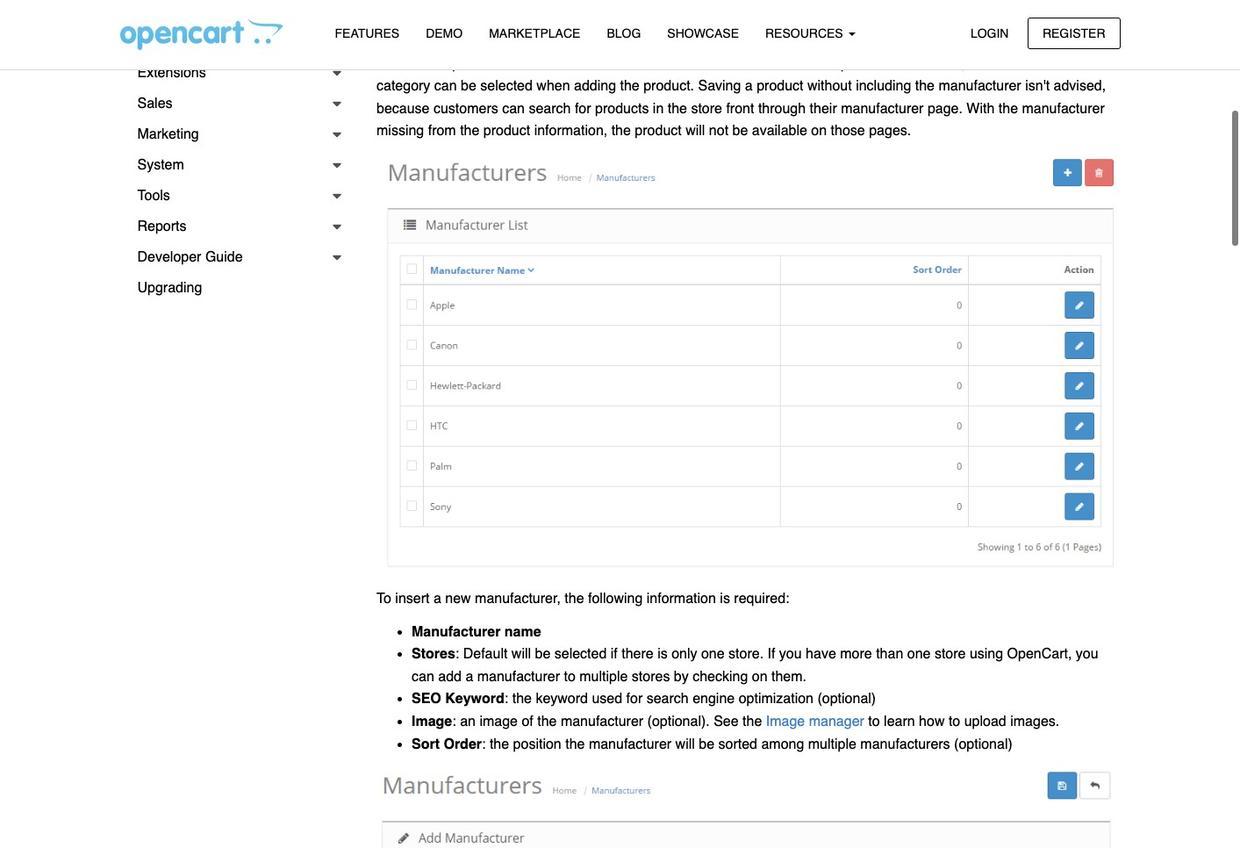 Task type: vqa. For each thing, say whether or not it's contained in the screenshot.
Reviews
yes



Task type: describe. For each thing, give the bounding box(es) containing it.
login link
[[956, 17, 1024, 49]]

manufacturer name
[[412, 624, 542, 640]]

came
[[578, 33, 613, 49]]

search inside the manufacturer names below came with the install. they can be deleted, and new manufacturer information can be added in its place. the manufacturer information should be created before products are added, so the manufacturer category can be selected when adding the product. saving a product without including the manufacturer isn't advised, because customers can search for products in the store front through their manufacturer page. with the manufacturer missing from the product information, the product will not be available on those pages.
[[529, 101, 571, 117]]

with
[[617, 33, 642, 49]]

(optional).
[[648, 714, 710, 730]]

optimization
[[739, 692, 814, 707]]

be down place.
[[461, 78, 477, 94]]

through
[[759, 101, 806, 117]]

how
[[920, 714, 945, 730]]

manufacturer inside : default will be selected if there is only one store. if you have more than one store using opencart, you can add a manufacturer to multiple stores by checking on them.
[[478, 669, 560, 685]]

will inside the manufacturer names below came with the install. they can be deleted, and new manufacturer information can be added in its place. the manufacturer information should be created before products are added, so the manufacturer category can be selected when adding the product. saving a product without including the manufacturer isn't advised, because customers can search for products in the store front through their manufacturer page. with the manufacturer missing from the product information, the product will not be available on those pages.
[[686, 123, 706, 139]]

tools link
[[120, 181, 350, 212]]

added
[[377, 56, 416, 72]]

to insert a new manufacturer, the following information is required:
[[377, 591, 790, 606]]

1 vertical spatial manufacturer
[[412, 624, 501, 640]]

extensions
[[137, 65, 206, 81]]

1 horizontal spatial product
[[635, 123, 682, 139]]

can inside : default will be selected if there is only one store. if you have more than one store using opencart, you can add a manufacturer to multiple stores by checking on them.
[[412, 669, 435, 685]]

1 horizontal spatial the
[[494, 56, 518, 72]]

extensions link
[[120, 58, 350, 89]]

engine
[[693, 692, 735, 707]]

and
[[847, 33, 871, 49]]

image manager link
[[767, 714, 865, 730]]

multiple inside seo keyword : the keyword used for search engine optimization (optional) image : an image of the manufacturer (optional). see the image manager to learn how to upload images. sort order : the position the manufacturer will be sorted among multiple manufacturers (optional)
[[809, 736, 857, 752]]

be inside seo keyword : the keyword used for search engine optimization (optional) image : an image of the manufacturer (optional). see the image manager to learn how to upload images. sort order : the position the manufacturer will be sorted among multiple manufacturers (optional)
[[699, 736, 715, 752]]

place.
[[453, 56, 490, 72]]

1 vertical spatial a
[[434, 591, 442, 606]]

for inside seo keyword : the keyword used for search engine optimization (optional) image : an image of the manufacturer (optional). see the image manager to learn how to upload images. sort order : the position the manufacturer will be sorted among multiple manufacturers (optional)
[[627, 692, 643, 707]]

tools
[[137, 188, 170, 204]]

developer guide link
[[120, 242, 350, 273]]

information,
[[535, 123, 608, 139]]

than
[[877, 647, 904, 662]]

: left the an
[[453, 714, 456, 730]]

learn
[[884, 714, 916, 730]]

system link
[[120, 150, 350, 181]]

1 horizontal spatial products
[[841, 56, 895, 72]]

only
[[672, 647, 698, 662]]

store inside the manufacturer names below came with the install. they can be deleted, and new manufacturer information can be added in its place. the manufacturer information should be created before products are added, so the manufacturer category can be selected when adding the product. saving a product without including the manufacturer isn't advised, because customers can search for products in the store front through their manufacturer page. with the manufacturer missing from the product information, the product will not be available on those pages.
[[692, 101, 723, 117]]

0 vertical spatial (optional)
[[818, 692, 877, 707]]

before
[[798, 56, 837, 72]]

reviews link
[[121, 0, 350, 23]]

isn't
[[1026, 78, 1050, 94]]

upgrading link
[[120, 273, 350, 304]]

0 horizontal spatial the
[[377, 33, 401, 49]]

to
[[377, 591, 392, 606]]

selected inside the manufacturer names below came with the install. they can be deleted, and new manufacturer information can be added in its place. the manufacturer information should be created before products are added, so the manufacturer category can be selected when adding the product. saving a product without including the manufacturer isn't advised, because customers can search for products in the store front through their manufacturer page. with the manufacturer missing from the product information, the product will not be available on those pages.
[[481, 78, 533, 94]]

will inside seo keyword : the keyword used for search engine optimization (optional) image : an image of the manufacturer (optional). see the image manager to learn how to upload images. sort order : the position the manufacturer will be sorted among multiple manufacturers (optional)
[[676, 736, 695, 752]]

names
[[492, 33, 534, 49]]

seo
[[412, 692, 442, 707]]

1 one from the left
[[702, 647, 725, 662]]

reports link
[[120, 212, 350, 242]]

register link
[[1028, 17, 1121, 49]]

upgrading
[[137, 280, 202, 296]]

marketplace link
[[476, 18, 594, 49]]

on inside : default will be selected if there is only one store. if you have more than one store using opencart, you can add a manufacturer to multiple stores by checking on them.
[[752, 669, 768, 685]]

category
[[377, 78, 431, 94]]

2 horizontal spatial product
[[757, 78, 804, 94]]

their
[[810, 101, 838, 117]]

be up advised,
[[1091, 33, 1107, 49]]

opencart,
[[1008, 647, 1073, 662]]

install.
[[669, 33, 709, 49]]

2 image from the left
[[767, 714, 806, 730]]

position
[[513, 736, 562, 752]]

added,
[[923, 56, 966, 72]]

be inside : default will be selected if there is only one store. if you have more than one store using opencart, you can add a manufacturer to multiple stores by checking on them.
[[535, 647, 551, 662]]

its
[[435, 56, 449, 72]]

be down they
[[727, 56, 743, 72]]

: inside : default will be selected if there is only one store. if you have more than one store using opencart, you can add a manufacturer to multiple stores by checking on them.
[[456, 647, 460, 662]]

2 horizontal spatial to
[[949, 714, 961, 730]]

store.
[[729, 647, 764, 662]]

0 vertical spatial in
[[420, 56, 431, 72]]

demo
[[426, 26, 463, 40]]

blog link
[[594, 18, 655, 49]]

adding
[[574, 78, 617, 94]]

checking
[[693, 669, 749, 685]]

if
[[611, 647, 618, 662]]

customers
[[434, 101, 499, 117]]

: up image
[[505, 692, 509, 707]]

developer
[[137, 249, 202, 265]]

have
[[806, 647, 837, 662]]

1 you from the left
[[780, 647, 802, 662]]

features
[[335, 26, 400, 40]]

2 one from the left
[[908, 647, 931, 662]]

1 vertical spatial information
[[608, 56, 678, 72]]

those
[[831, 123, 866, 139]]

sort
[[412, 736, 440, 752]]

with
[[967, 101, 995, 117]]

showcase link
[[655, 18, 753, 49]]

upload
[[965, 714, 1007, 730]]

reports
[[137, 219, 187, 234]]

resources link
[[753, 18, 869, 49]]

images.
[[1011, 714, 1060, 730]]

see
[[714, 714, 739, 730]]

guide
[[205, 249, 243, 265]]

should
[[682, 56, 723, 72]]

seo keyword : the keyword used for search engine optimization (optional) image : an image of the manufacturer (optional). see the image manager to learn how to upload images. sort order : the position the manufacturer will be sorted among multiple manufacturers (optional)
[[412, 692, 1060, 752]]

2 vertical spatial information
[[647, 591, 717, 606]]

multiple inside : default will be selected if there is only one store. if you have more than one store using opencart, you can add a manufacturer to multiple stores by checking on them.
[[580, 669, 628, 685]]

store inside : default will be selected if there is only one store. if you have more than one store using opencart, you can add a manufacturer to multiple stores by checking on them.
[[935, 647, 966, 662]]

information
[[138, 31, 200, 45]]

the manufacturer names below came with the install. they can be deleted, and new manufacturer information can be added in its place. the manufacturer information should be created before products are added, so the manufacturer category can be selected when adding the product. saving a product without including the manufacturer isn't advised, because customers can search for products in the store front through their manufacturer page. with the manufacturer missing from the product information, the product will not be available on those pages.
[[377, 33, 1107, 139]]

created
[[747, 56, 794, 72]]

sales
[[137, 96, 173, 112]]

stores
[[632, 669, 670, 685]]

manufacturers
[[861, 736, 951, 752]]



Task type: locate. For each thing, give the bounding box(es) containing it.
you right opencart,
[[1077, 647, 1099, 662]]

1 horizontal spatial on
[[812, 123, 827, 139]]

marketplace
[[489, 26, 581, 40]]

product down product.
[[635, 123, 682, 139]]

1 vertical spatial the
[[494, 56, 518, 72]]

is left required:
[[720, 591, 731, 606]]

1 vertical spatial on
[[752, 669, 768, 685]]

1 horizontal spatial (optional)
[[955, 736, 1013, 752]]

because
[[377, 101, 430, 117]]

manufacturer up its
[[405, 33, 488, 49]]

manufacturer inside the manufacturer names below came with the install. they can be deleted, and new manufacturer information can be added in its place. the manufacturer information should be created before products are added, so the manufacturer category can be selected when adding the product. saving a product without including the manufacturer isn't advised, because customers can search for products in the store front through their manufacturer page. with the manufacturer missing from the product information, the product will not be available on those pages.
[[405, 33, 488, 49]]

advised,
[[1054, 78, 1107, 94]]

required:
[[734, 591, 790, 606]]

: down image
[[482, 736, 486, 752]]

can down its
[[435, 78, 457, 94]]

0 horizontal spatial one
[[702, 647, 725, 662]]

1 horizontal spatial search
[[647, 692, 689, 707]]

used
[[592, 692, 623, 707]]

pages.
[[870, 123, 912, 139]]

product up through
[[757, 78, 804, 94]]

product
[[757, 78, 804, 94], [484, 123, 531, 139], [635, 123, 682, 139]]

products down "and"
[[841, 56, 895, 72]]

2 vertical spatial will
[[676, 736, 695, 752]]

new inside the manufacturer names below came with the install. they can be deleted, and new manufacturer information can be added in its place. the manufacturer information should be created before products are added, so the manufacturer category can be selected when adding the product. saving a product without including the manufacturer isn't advised, because customers can search for products in the store front through their manufacturer page. with the manufacturer missing from the product information, the product will not be available on those pages.
[[875, 33, 901, 49]]

0 vertical spatial multiple
[[580, 669, 628, 685]]

a up front
[[745, 78, 753, 94]]

1 horizontal spatial to
[[869, 714, 881, 730]]

1 horizontal spatial image
[[767, 714, 806, 730]]

1 horizontal spatial selected
[[555, 647, 607, 662]]

page.
[[928, 101, 963, 117]]

to left learn
[[869, 714, 881, 730]]

1 horizontal spatial a
[[466, 669, 474, 685]]

them.
[[772, 669, 807, 685]]

0 horizontal spatial for
[[575, 101, 592, 117]]

keyword
[[445, 692, 505, 707]]

in down product.
[[653, 101, 664, 117]]

add
[[438, 669, 462, 685]]

will down the name
[[512, 647, 531, 662]]

(optional) up the "manager"
[[818, 692, 877, 707]]

selected left "if"
[[555, 647, 607, 662]]

a right insert
[[434, 591, 442, 606]]

information up "only" at the right bottom of page
[[647, 591, 717, 606]]

image
[[412, 714, 453, 730], [767, 714, 806, 730]]

new right "and"
[[875, 33, 901, 49]]

products
[[841, 56, 895, 72], [595, 101, 649, 117]]

can right the customers
[[503, 101, 525, 117]]

missing
[[377, 123, 424, 139]]

will down (optional). on the right bottom
[[676, 736, 695, 752]]

2 vertical spatial a
[[466, 669, 474, 685]]

information up isn't
[[991, 33, 1061, 49]]

one
[[702, 647, 725, 662], [908, 647, 931, 662]]

on
[[812, 123, 827, 139], [752, 669, 768, 685]]

1 horizontal spatial store
[[935, 647, 966, 662]]

for
[[575, 101, 592, 117], [627, 692, 643, 707]]

1 vertical spatial is
[[658, 647, 668, 662]]

an
[[460, 714, 476, 730]]

manufacturer,
[[475, 591, 561, 606]]

1 horizontal spatial multiple
[[809, 736, 857, 752]]

product.
[[644, 78, 695, 94]]

(optional) down upload
[[955, 736, 1013, 752]]

: up add
[[456, 647, 460, 662]]

reviews
[[138, 0, 185, 14]]

on inside the manufacturer names below came with the install. they can be deleted, and new manufacturer information can be added in its place. the manufacturer information should be created before products are added, so the manufacturer category can be selected when adding the product. saving a product without including the manufacturer isn't advised, because customers can search for products in the store front through their manufacturer page. with the manufacturer missing from the product information, the product will not be available on those pages.
[[812, 123, 827, 139]]

0 horizontal spatial selected
[[481, 78, 533, 94]]

1 vertical spatial search
[[647, 692, 689, 707]]

0 horizontal spatial in
[[420, 56, 431, 72]]

1 horizontal spatial for
[[627, 692, 643, 707]]

1 horizontal spatial you
[[1077, 647, 1099, 662]]

be right not in the right of the page
[[733, 123, 749, 139]]

: default will be selected if there is only one store. if you have more than one store using opencart, you can add a manufacturer to multiple stores by checking on them.
[[412, 647, 1099, 685]]

for right used
[[627, 692, 643, 707]]

1 image from the left
[[412, 714, 453, 730]]

for inside the manufacturer names below came with the install. they can be deleted, and new manufacturer information can be added in its place. the manufacturer information should be created before products are added, so the manufacturer category can be selected when adding the product. saving a product without including the manufacturer isn't advised, because customers can search for products in the store front through their manufacturer page. with the manufacturer missing from the product information, the product will not be available on those pages.
[[575, 101, 592, 117]]

from
[[428, 123, 456, 139]]

1 horizontal spatial in
[[653, 101, 664, 117]]

there
[[622, 647, 654, 662]]

available
[[752, 123, 808, 139]]

marketing link
[[120, 119, 350, 150]]

below
[[538, 33, 574, 49]]

information
[[991, 33, 1061, 49], [608, 56, 678, 72], [647, 591, 717, 606]]

0 horizontal spatial a
[[434, 591, 442, 606]]

can up seo
[[412, 669, 435, 685]]

0 horizontal spatial on
[[752, 669, 768, 685]]

is inside : default will be selected if there is only one store. if you have more than one store using opencart, you can add a manufacturer to multiple stores by checking on them.
[[658, 647, 668, 662]]

new up manufacturer name
[[445, 591, 471, 606]]

system
[[137, 157, 184, 173]]

search inside seo keyword : the keyword used for search engine optimization (optional) image : an image of the manufacturer (optional). see the image manager to learn how to upload images. sort order : the position the manufacturer will be sorted among multiple manufacturers (optional)
[[647, 692, 689, 707]]

search down when
[[529, 101, 571, 117]]

0 horizontal spatial (optional)
[[818, 692, 877, 707]]

1 vertical spatial selected
[[555, 647, 607, 662]]

blog
[[607, 26, 641, 40]]

manufacturer up "stores" at the left bottom
[[412, 624, 501, 640]]

you right the 'if'
[[780, 647, 802, 662]]

resources
[[766, 26, 847, 40]]

in left its
[[420, 56, 431, 72]]

store up not in the right of the page
[[692, 101, 723, 117]]

store left using
[[935, 647, 966, 662]]

among
[[762, 736, 805, 752]]

is left "only" at the right bottom of page
[[658, 647, 668, 662]]

1 vertical spatial will
[[512, 647, 531, 662]]

0 horizontal spatial product
[[484, 123, 531, 139]]

will inside : default will be selected if there is only one store. if you have more than one store using opencart, you can add a manufacturer to multiple stores by checking on them.
[[512, 647, 531, 662]]

be down "see"
[[699, 736, 715, 752]]

1 horizontal spatial is
[[720, 591, 731, 606]]

one right than
[[908, 647, 931, 662]]

by
[[674, 669, 689, 685]]

manufacture inset image
[[377, 767, 1121, 848]]

0 vertical spatial store
[[692, 101, 723, 117]]

0 vertical spatial will
[[686, 123, 706, 139]]

will left not in the right of the page
[[686, 123, 706, 139]]

1 vertical spatial in
[[653, 101, 664, 117]]

image up the among
[[767, 714, 806, 730]]

1 vertical spatial new
[[445, 591, 471, 606]]

be up the created
[[774, 33, 790, 49]]

are
[[899, 56, 919, 72]]

0 vertical spatial information
[[991, 33, 1061, 49]]

more
[[841, 647, 873, 662]]

look manufacturer image
[[377, 154, 1121, 577]]

front
[[727, 101, 755, 117]]

they
[[712, 33, 744, 49]]

marketing
[[137, 126, 199, 142]]

in
[[420, 56, 431, 72], [653, 101, 664, 117]]

deleted,
[[794, 33, 844, 49]]

0 vertical spatial on
[[812, 123, 827, 139]]

is
[[720, 591, 731, 606], [658, 647, 668, 662]]

demo link
[[413, 18, 476, 49]]

1 vertical spatial for
[[627, 692, 643, 707]]

image down seo
[[412, 714, 453, 730]]

to up keyword
[[564, 669, 576, 685]]

a right add
[[466, 669, 474, 685]]

new
[[875, 33, 901, 49], [445, 591, 471, 606]]

1 vertical spatial store
[[935, 647, 966, 662]]

0 vertical spatial for
[[575, 101, 592, 117]]

products down adding on the top
[[595, 101, 649, 117]]

so
[[970, 56, 985, 72]]

0 horizontal spatial you
[[780, 647, 802, 662]]

sorted
[[719, 736, 758, 752]]

0 horizontal spatial search
[[529, 101, 571, 117]]

0 vertical spatial manufacturer
[[405, 33, 488, 49]]

stores
[[412, 647, 456, 662]]

image
[[480, 714, 518, 730]]

one up checking
[[702, 647, 725, 662]]

0 vertical spatial a
[[745, 78, 753, 94]]

name
[[505, 624, 542, 640]]

product down the customers
[[484, 123, 531, 139]]

to inside : default will be selected if there is only one store. if you have more than one store using opencart, you can add a manufacturer to multiple stores by checking on them.
[[564, 669, 576, 685]]

0 horizontal spatial products
[[595, 101, 649, 117]]

insert
[[396, 591, 430, 606]]

the up added
[[377, 33, 401, 49]]

0 vertical spatial selected
[[481, 78, 533, 94]]

for up information,
[[575, 101, 592, 117]]

register
[[1043, 26, 1106, 40]]

1 horizontal spatial new
[[875, 33, 901, 49]]

0 horizontal spatial image
[[412, 714, 453, 730]]

information down with
[[608, 56, 678, 72]]

0 vertical spatial products
[[841, 56, 895, 72]]

on down the 'if'
[[752, 669, 768, 685]]

(optional)
[[818, 692, 877, 707], [955, 736, 1013, 752]]

to right how
[[949, 714, 961, 730]]

keyword
[[536, 692, 588, 707]]

0 vertical spatial new
[[875, 33, 901, 49]]

a inside the manufacturer names below came with the install. they can be deleted, and new manufacturer information can be added in its place. the manufacturer information should be created before products are added, so the manufacturer category can be selected when adding the product. saving a product without including the manufacturer isn't advised, because customers can search for products in the store front through their manufacturer page. with the manufacturer missing from the product information, the product will not be available on those pages.
[[745, 78, 753, 94]]

0 horizontal spatial new
[[445, 591, 471, 606]]

1 vertical spatial (optional)
[[955, 736, 1013, 752]]

default
[[463, 647, 508, 662]]

:
[[456, 647, 460, 662], [505, 692, 509, 707], [453, 714, 456, 730], [482, 736, 486, 752]]

not
[[709, 123, 729, 139]]

developer guide
[[137, 249, 243, 265]]

0 horizontal spatial store
[[692, 101, 723, 117]]

0 horizontal spatial multiple
[[580, 669, 628, 685]]

multiple up used
[[580, 669, 628, 685]]

you
[[780, 647, 802, 662], [1077, 647, 1099, 662]]

selected inside : default will be selected if there is only one store. if you have more than one store using opencart, you can add a manufacturer to multiple stores by checking on them.
[[555, 647, 607, 662]]

0 vertical spatial search
[[529, 101, 571, 117]]

0 vertical spatial is
[[720, 591, 731, 606]]

without
[[808, 78, 852, 94]]

0 horizontal spatial is
[[658, 647, 668, 662]]

0 vertical spatial the
[[377, 33, 401, 49]]

2 you from the left
[[1077, 647, 1099, 662]]

can up advised,
[[1065, 33, 1087, 49]]

2 horizontal spatial a
[[745, 78, 753, 94]]

using
[[970, 647, 1004, 662]]

0 horizontal spatial to
[[564, 669, 576, 685]]

search up (optional). on the right bottom
[[647, 692, 689, 707]]

1 horizontal spatial one
[[908, 647, 931, 662]]

the
[[645, 33, 665, 49], [989, 56, 1008, 72], [620, 78, 640, 94], [916, 78, 935, 94], [668, 101, 688, 117], [999, 101, 1019, 117], [460, 123, 480, 139], [612, 123, 631, 139], [565, 591, 585, 606], [513, 692, 532, 707], [538, 714, 557, 730], [743, 714, 763, 730], [490, 736, 510, 752], [566, 736, 585, 752]]

multiple down the "manager"
[[809, 736, 857, 752]]

opencart - open source shopping cart solution image
[[120, 18, 282, 50]]

can up the created
[[747, 33, 770, 49]]

1 vertical spatial multiple
[[809, 736, 857, 752]]

selected down place.
[[481, 78, 533, 94]]

information link
[[121, 23, 350, 54]]

a inside : default will be selected if there is only one store. if you have more than one store using opencart, you can add a manufacturer to multiple stores by checking on them.
[[466, 669, 474, 685]]

can
[[747, 33, 770, 49], [1065, 33, 1087, 49], [435, 78, 457, 94], [503, 101, 525, 117], [412, 669, 435, 685]]

a
[[745, 78, 753, 94], [434, 591, 442, 606], [466, 669, 474, 685]]

on down their
[[812, 123, 827, 139]]

be down the name
[[535, 647, 551, 662]]

order
[[444, 736, 482, 752]]

1 vertical spatial products
[[595, 101, 649, 117]]

the down names
[[494, 56, 518, 72]]



